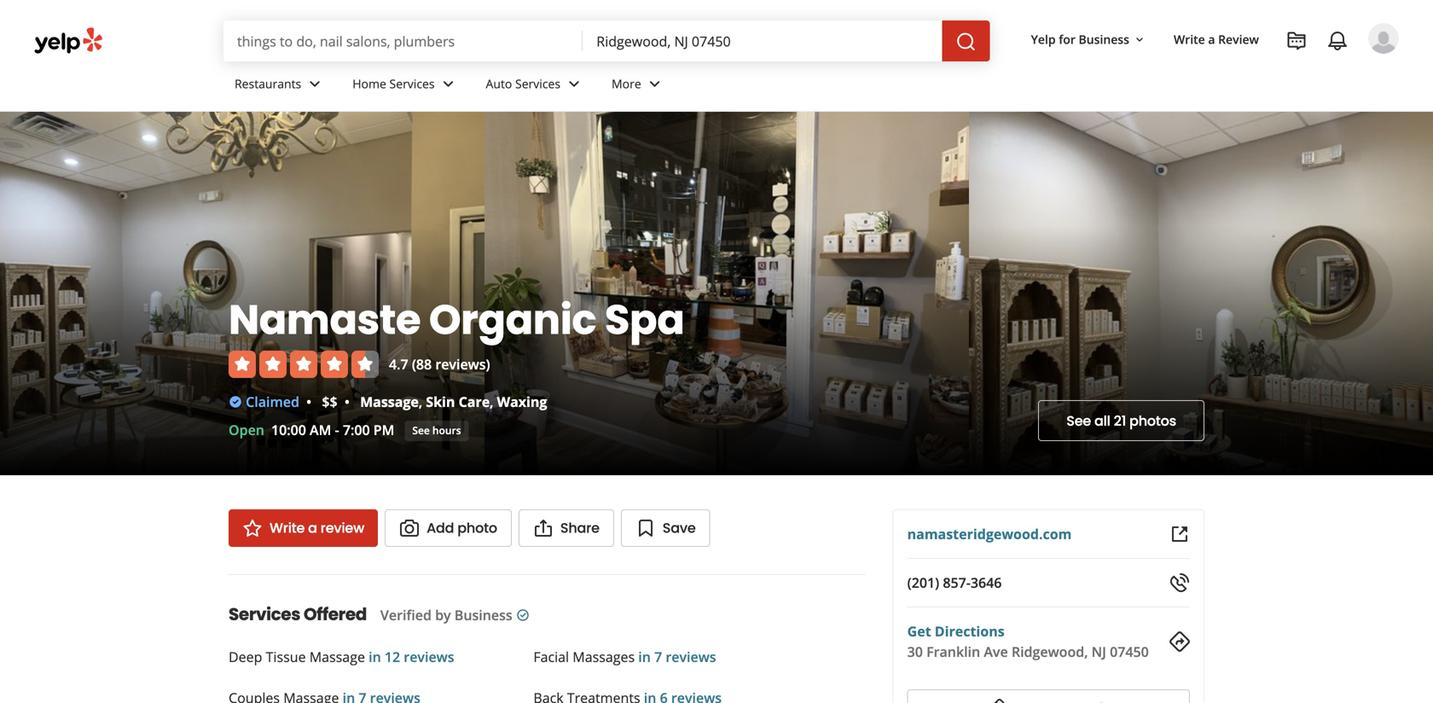 Task type: locate. For each thing, give the bounding box(es) containing it.
1 horizontal spatial 24 chevron down v2 image
[[645, 74, 665, 94]]

24 chevron down v2 image for home services
[[438, 74, 459, 94]]

24 chevron down v2 image inside auto services link
[[564, 74, 584, 94]]

write inside write a review link
[[1174, 31, 1205, 47]]

services for home services
[[390, 76, 435, 92]]

open
[[229, 421, 264, 439]]

$$
[[322, 392, 338, 411]]

0 horizontal spatial write
[[270, 518, 305, 538]]

a for review
[[308, 518, 317, 538]]

a for review
[[1208, 31, 1215, 47]]

2 none field from the left
[[583, 20, 942, 61]]

24 chevron down v2 image inside home services "link"
[[438, 74, 459, 94]]

yelp for business button
[[1024, 24, 1153, 55]]

1 horizontal spatial see
[[1067, 411, 1091, 430]]

None field
[[224, 20, 583, 61], [583, 20, 942, 61]]

photos
[[1130, 411, 1177, 430]]

3646
[[971, 573, 1002, 592]]

see
[[1067, 411, 1091, 430], [412, 423, 430, 437]]

24 star v2 image
[[242, 518, 263, 538]]

1 none field from the left
[[224, 20, 583, 61]]

1 horizontal spatial ,
[[490, 392, 494, 411]]

2 24 chevron down v2 image from the left
[[564, 74, 584, 94]]

write a review
[[1174, 31, 1259, 47]]

verified by business
[[380, 606, 513, 624]]

0 horizontal spatial business
[[455, 606, 513, 624]]

1 vertical spatial write
[[270, 518, 305, 538]]

massage up pm
[[360, 392, 419, 411]]

write a review link
[[229, 509, 378, 547]]

0 horizontal spatial 24 chevron down v2 image
[[438, 74, 459, 94]]

4.7 (88 reviews)
[[389, 355, 490, 373]]

1 horizontal spatial services
[[390, 76, 435, 92]]

in 12 reviews link
[[365, 648, 454, 666]]

1 vertical spatial business
[[455, 606, 513, 624]]

0 horizontal spatial see
[[412, 423, 430, 437]]

24 chevron down v2 image left auto
[[438, 74, 459, 94]]

2 24 chevron down v2 image from the left
[[645, 74, 665, 94]]

16 claim filled v2 image
[[229, 395, 242, 409]]

see hours
[[412, 423, 461, 437]]

1 24 chevron down v2 image from the left
[[438, 74, 459, 94]]

see left hours
[[412, 423, 430, 437]]

1 reviews from the left
[[404, 648, 454, 666]]

review
[[321, 518, 364, 538]]

4.7 star rating image
[[229, 351, 379, 378]]

massage down offered
[[309, 648, 365, 666]]

24 chevron down v2 image
[[438, 74, 459, 94], [564, 74, 584, 94]]

1 horizontal spatial write
[[1174, 31, 1205, 47]]

address, neighborhood, city, state or zip text field
[[583, 20, 942, 61]]

0 horizontal spatial reviews
[[404, 648, 454, 666]]

21
[[1114, 411, 1126, 430]]

auto services
[[486, 76, 561, 92]]

a
[[1208, 31, 1215, 47], [308, 518, 317, 538]]

more
[[612, 76, 641, 92]]

24 save outline v2 image
[[635, 518, 656, 538]]

business inside button
[[1079, 31, 1130, 47]]

24 chevron down v2 image right auto services
[[564, 74, 584, 94]]

1 horizontal spatial 24 chevron down v2 image
[[564, 74, 584, 94]]

facial
[[534, 648, 569, 666]]

add photo
[[427, 518, 497, 538]]

services up deep
[[229, 602, 300, 626]]

24 share v2 image
[[533, 518, 554, 538]]

1 horizontal spatial a
[[1208, 31, 1215, 47]]

in left 7
[[638, 648, 651, 666]]

1 vertical spatial a
[[308, 518, 317, 538]]

for
[[1059, 31, 1076, 47]]

0 horizontal spatial 24 chevron down v2 image
[[305, 74, 325, 94]]

0 vertical spatial write
[[1174, 31, 1205, 47]]

business
[[1079, 31, 1130, 47], [455, 606, 513, 624]]

reviews right 12
[[404, 648, 454, 666]]

services right home
[[390, 76, 435, 92]]

services for auto services
[[515, 76, 561, 92]]

care
[[459, 392, 490, 411]]

None search field
[[224, 20, 990, 61]]

business for yelp for business
[[1079, 31, 1130, 47]]

24 chevron down v2 image for restaurants
[[305, 74, 325, 94]]

0 horizontal spatial in
[[369, 648, 381, 666]]

business left the 16 checkmark badged v2 image at left
[[455, 606, 513, 624]]

tissue
[[266, 648, 306, 666]]

1 horizontal spatial in
[[638, 648, 651, 666]]

reviews right 7
[[666, 648, 716, 666]]

massages
[[573, 648, 635, 666]]

,
[[419, 392, 422, 411], [490, 392, 494, 411]]

write left review
[[1174, 31, 1205, 47]]

services right auto
[[515, 76, 561, 92]]

0 vertical spatial a
[[1208, 31, 1215, 47]]

2 horizontal spatial services
[[515, 76, 561, 92]]

hours
[[433, 423, 461, 437]]

see all 21 photos link
[[1039, 400, 1205, 441]]

gary o. image
[[1369, 23, 1399, 54]]

see left 'all'
[[1067, 411, 1091, 430]]

massage inside 'services offered' element
[[309, 648, 365, 666]]

waxing link
[[497, 392, 547, 411]]

get directions 30 franklin ave ridgewood, nj 07450
[[908, 622, 1149, 661]]

restaurants link
[[221, 61, 339, 111]]

reviews
[[404, 648, 454, 666], [666, 648, 716, 666]]

1 24 chevron down v2 image from the left
[[305, 74, 325, 94]]

massage
[[360, 392, 419, 411], [309, 648, 365, 666]]

, left waxing link
[[490, 392, 494, 411]]

services inside "link"
[[390, 76, 435, 92]]

none field things to do, nail salons, plumbers
[[224, 20, 583, 61]]

24 chevron down v2 image right the "more"
[[645, 74, 665, 94]]

0 vertical spatial business
[[1079, 31, 1130, 47]]

business inside 'services offered' element
[[455, 606, 513, 624]]

get
[[908, 622, 931, 640]]

16 checkmark badged v2 image
[[516, 608, 530, 622]]

write
[[1174, 31, 1205, 47], [270, 518, 305, 538]]

write right 24 star v2 icon
[[270, 518, 305, 538]]

0 horizontal spatial a
[[308, 518, 317, 538]]

07450
[[1110, 642, 1149, 661]]

yelp for business
[[1031, 31, 1130, 47]]

search image
[[956, 32, 977, 52]]

1 vertical spatial massage
[[309, 648, 365, 666]]

24 chevron down v2 image right restaurants
[[305, 74, 325, 94]]

1 in from the left
[[369, 648, 381, 666]]

1 horizontal spatial reviews
[[666, 648, 716, 666]]

, left the skin
[[419, 392, 422, 411]]

open 10:00 am - 7:00 pm
[[229, 421, 395, 439]]

services
[[390, 76, 435, 92], [515, 76, 561, 92], [229, 602, 300, 626]]

projects image
[[1287, 31, 1307, 51]]

24 directions v2 image
[[1170, 631, 1190, 652]]

24 external link v2 image
[[1170, 524, 1190, 544]]

in left 12
[[369, 648, 381, 666]]

in
[[369, 648, 381, 666], [638, 648, 651, 666]]

24 chevron down v2 image
[[305, 74, 325, 94], [645, 74, 665, 94]]

24 chevron down v2 image inside more link
[[645, 74, 665, 94]]

things to do, nail salons, plumbers text field
[[224, 20, 583, 61]]

photo of namaste organic spa - ridgewood, nj, us. receptionist area and retail image
[[0, 112, 485, 475]]

namaste organic spa
[[229, 291, 685, 349]]

business categories element
[[221, 61, 1399, 111]]

by
[[435, 606, 451, 624]]

verified
[[380, 606, 432, 624]]

business left 16 chevron down v2 image
[[1079, 31, 1130, 47]]

24 chevron down v2 image inside restaurants link
[[305, 74, 325, 94]]

nj
[[1092, 642, 1107, 661]]

write inside write a review link
[[270, 518, 305, 538]]

1 horizontal spatial business
[[1079, 31, 1130, 47]]

0 horizontal spatial ,
[[419, 392, 422, 411]]

857-
[[943, 573, 971, 592]]



Task type: vqa. For each thing, say whether or not it's contained in the screenshot.
the Mister Charles image
no



Task type: describe. For each thing, give the bounding box(es) containing it.
claimed
[[246, 392, 299, 411]]

24 camera v2 image
[[399, 518, 420, 538]]

see for see hours
[[412, 423, 430, 437]]

24 pencil v2 image
[[985, 698, 1005, 703]]

12
[[385, 648, 400, 666]]

services offered
[[229, 602, 367, 626]]

auto
[[486, 76, 512, 92]]

in 7 reviews link
[[635, 648, 716, 666]]

more link
[[598, 61, 679, 111]]

user actions element
[[1018, 21, 1423, 126]]

ridgewood,
[[1012, 642, 1088, 661]]

restaurants
[[235, 76, 301, 92]]

share
[[560, 518, 600, 538]]

-
[[335, 421, 339, 439]]

ave
[[984, 642, 1008, 661]]

0 vertical spatial massage
[[360, 392, 419, 411]]

namasteridgewood.com link
[[908, 525, 1072, 543]]

photo
[[458, 518, 497, 538]]

skin care link
[[426, 392, 490, 411]]

massage link
[[360, 392, 419, 411]]

2 reviews from the left
[[666, 648, 716, 666]]

none field the address, neighborhood, city, state or zip
[[583, 20, 942, 61]]

spa
[[605, 291, 685, 349]]

offered
[[304, 602, 367, 626]]

review
[[1218, 31, 1259, 47]]

home
[[353, 76, 386, 92]]

(88
[[412, 355, 432, 373]]

namaste
[[229, 291, 421, 349]]

skin
[[426, 392, 455, 411]]

0 horizontal spatial services
[[229, 602, 300, 626]]

get directions link
[[908, 622, 1005, 640]]

namasteridgewood.com
[[908, 525, 1072, 543]]

write a review link
[[1167, 24, 1266, 55]]

photo of namaste organic spa - ridgewood, nj, us. oils and stones for purchase image
[[485, 112, 969, 475]]

am
[[310, 421, 331, 439]]

organic
[[429, 291, 597, 349]]

write for write a review
[[270, 518, 305, 538]]

all
[[1095, 411, 1111, 430]]

pm
[[374, 421, 395, 439]]

(201)
[[908, 573, 940, 592]]

see for see all 21 photos
[[1067, 411, 1091, 430]]

facial massages in 7 reviews
[[534, 648, 716, 666]]

add photo link
[[385, 509, 512, 547]]

2 in from the left
[[638, 648, 651, 666]]

save
[[663, 518, 696, 538]]

see all 21 photos
[[1067, 411, 1177, 430]]

business for verified by business
[[455, 606, 513, 624]]

24 phone v2 image
[[1170, 573, 1190, 593]]

share button
[[519, 509, 614, 547]]

reviews)
[[435, 355, 490, 373]]

30
[[908, 642, 923, 661]]

write for write a review
[[1174, 31, 1205, 47]]

2 , from the left
[[490, 392, 494, 411]]

4.7
[[389, 355, 408, 373]]

see hours link
[[405, 421, 469, 441]]

save button
[[621, 509, 710, 547]]

10:00
[[271, 421, 306, 439]]

franklin
[[927, 642, 980, 661]]

1 , from the left
[[419, 392, 422, 411]]

7:00
[[343, 421, 370, 439]]

16 chevron down v2 image
[[1133, 33, 1147, 47]]

deep tissue massage in 12 reviews
[[229, 648, 454, 666]]

24 chevron down v2 image for auto services
[[564, 74, 584, 94]]

(88 reviews) link
[[412, 355, 490, 373]]

notifications image
[[1328, 31, 1348, 51]]

home services
[[353, 76, 435, 92]]

massage , skin care , waxing
[[360, 392, 547, 411]]

deep
[[229, 648, 262, 666]]

photo of namaste organic spa - ridgewood, nj, us. retail image
[[969, 112, 1433, 475]]

home services link
[[339, 61, 472, 111]]

7
[[654, 648, 662, 666]]

write a review
[[270, 518, 364, 538]]

add
[[427, 518, 454, 538]]

services offered element
[[201, 574, 866, 703]]

24 chevron down v2 image for more
[[645, 74, 665, 94]]

yelp
[[1031, 31, 1056, 47]]

(201) 857-3646
[[908, 573, 1002, 592]]

waxing
[[497, 392, 547, 411]]

directions
[[935, 622, 1005, 640]]

auto services link
[[472, 61, 598, 111]]



